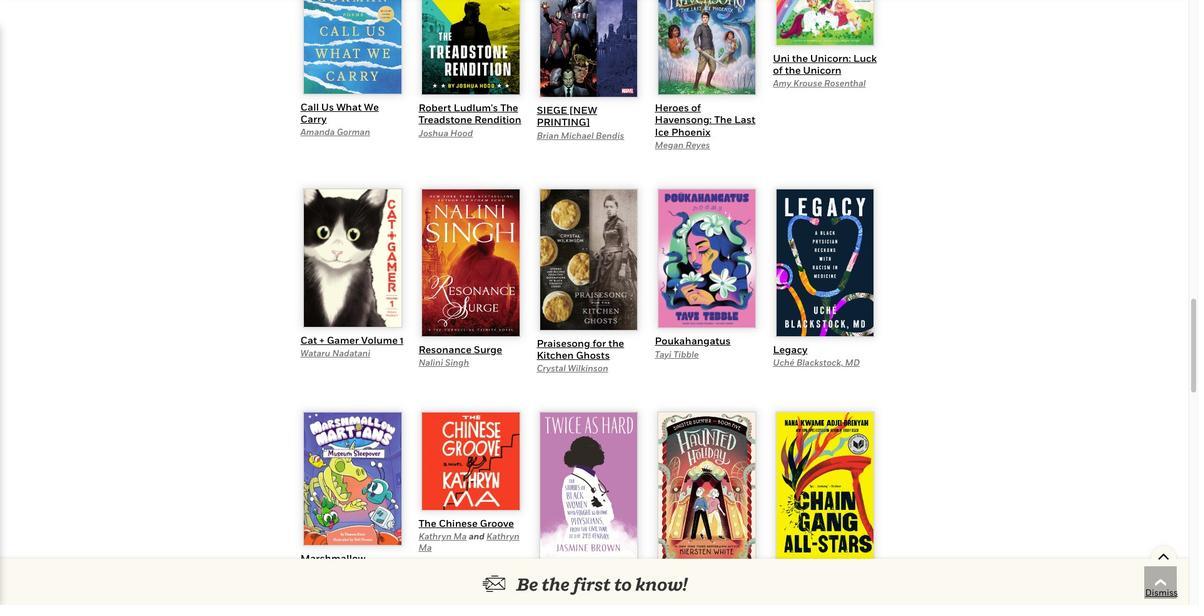 Task type: vqa. For each thing, say whether or not it's contained in the screenshot.
so
no



Task type: locate. For each thing, give the bounding box(es) containing it.
[new
[[570, 104, 597, 117]]

be
[[517, 574, 538, 595]]

us
[[321, 101, 334, 113]]

kathryn ma
[[419, 531, 520, 553]]

uché blackstock, md link
[[773, 357, 860, 368]]

chain gang all stars image
[[775, 412, 875, 564]]

ma down kathryn ma and at the left bottom
[[419, 543, 432, 553]]

0 vertical spatial ma
[[454, 531, 467, 542]]

call us what we carry image
[[303, 0, 403, 95]]

haunted holiday kiersten white
[[655, 567, 736, 592]]

uni the unicorn: luck of the unicorn image
[[775, 0, 875, 46]]

rendition
[[475, 114, 522, 126]]

tayi tibble link
[[655, 349, 699, 360]]

heroes of havensong: the last ice phoenix image
[[657, 0, 757, 96]]

the chinese groove image
[[421, 412, 521, 512]]

robert ludlum's the treadstone rendition link
[[419, 102, 522, 126]]

luck
[[854, 52, 877, 64]]

call us what we carry link
[[301, 101, 379, 125]]

kathryn down the chinese
[[419, 531, 452, 542]]

crystal
[[537, 363, 566, 374]]

for
[[593, 337, 606, 350]]

of inside uni the unicorn: luck of the unicorn amy krouse rosenthal
[[773, 64, 783, 76]]

the up kathryn ma and at the left bottom
[[419, 517, 437, 530]]

resonance surge image
[[421, 188, 521, 338]]

sleepover
[[301, 576, 348, 589]]

the right ludlum's
[[501, 102, 518, 114]]

kathryn ma link down the chinese groove link
[[419, 531, 520, 553]]

the left last
[[715, 114, 732, 126]]

bendis
[[596, 130, 625, 141]]

tibble
[[674, 349, 699, 360]]

amy
[[773, 78, 792, 88]]

of
[[773, 64, 783, 76], [692, 102, 701, 114]]

we
[[364, 101, 379, 113]]

megan
[[655, 139, 684, 150]]

0 vertical spatial of
[[773, 64, 783, 76]]

havensong:
[[655, 114, 712, 126]]

md
[[845, 357, 860, 368]]

treadstone
[[419, 114, 472, 126]]

1 vertical spatial ma
[[419, 543, 432, 553]]

michael
[[561, 130, 594, 141]]

kathryn inside "kathryn ma"
[[487, 531, 520, 542]]

amy krouse rosenthal link
[[773, 78, 866, 88]]

of up amy
[[773, 64, 783, 76]]

as
[[566, 566, 577, 579]]

twice as hard image
[[539, 412, 639, 560]]

1 kathryn from the left
[[419, 531, 452, 542]]

surge
[[474, 343, 502, 356]]

resonance surge link
[[419, 343, 502, 356]]

the inside praisesong for the kitchen ghosts crystal wilkinson
[[609, 337, 624, 350]]

1 vertical spatial of
[[692, 102, 701, 114]]

praisesong for the kitchen ghosts crystal wilkinson
[[537, 337, 624, 374]]

brian michael bendis link
[[537, 130, 625, 141]]

0 horizontal spatial ma
[[419, 543, 432, 553]]

resonance surge nalini singh
[[419, 343, 502, 368]]

kathryn down the groove
[[487, 531, 520, 542]]

uni
[[773, 52, 790, 64]]

phoenix
[[672, 126, 711, 138]]

kathryn ma link
[[419, 531, 467, 542], [419, 531, 520, 553]]

gamer
[[327, 334, 359, 347]]

hard
[[579, 566, 603, 579]]

gorman
[[337, 126, 370, 137]]

praisesong for the kitchen ghosts image
[[539, 188, 639, 332]]

2 horizontal spatial the
[[715, 114, 732, 126]]

1 horizontal spatial ma
[[454, 531, 467, 542]]

1 horizontal spatial the
[[501, 102, 518, 114]]

0 horizontal spatial of
[[692, 102, 701, 114]]

0 horizontal spatial kathryn
[[419, 531, 452, 542]]

legacy uché blackstock, md
[[773, 343, 860, 368]]

ma down the chinese
[[454, 531, 467, 542]]

ma inside "kathryn ma"
[[419, 543, 432, 553]]

tayi
[[655, 349, 672, 360]]

siege
[[537, 104, 567, 117]]

2 kathryn from the left
[[487, 531, 520, 542]]

poukahangatus image
[[657, 188, 757, 329]]

the
[[501, 102, 518, 114], [715, 114, 732, 126], [419, 517, 437, 530]]

kathryn
[[419, 531, 452, 542], [487, 531, 520, 542]]

megan reyes link
[[655, 139, 710, 150]]

call us what we carry amanda gorman
[[301, 101, 379, 137]]

unicorn:
[[811, 52, 851, 64]]

to
[[615, 574, 632, 595]]

cat + gamer volume 1 link
[[301, 334, 404, 347]]

1
[[400, 334, 404, 347]]

legacy
[[773, 343, 808, 356]]

cat + gamer volume 1 image
[[303, 188, 403, 328]]

robert
[[419, 102, 451, 114]]

be the first to know!
[[517, 574, 688, 595]]

brian
[[537, 130, 559, 141]]

joshua hood link
[[419, 127, 473, 138]]

1 horizontal spatial of
[[773, 64, 783, 76]]

siege [new printing] brian michael bendis
[[537, 104, 625, 141]]

wataru
[[301, 348, 330, 359]]

call
[[301, 101, 319, 113]]

ice
[[655, 126, 669, 138]]

rosenthal
[[825, 78, 866, 88]]

marshmallow martians: museum sleepover link
[[301, 552, 391, 589]]

wilkinson
[[568, 363, 609, 374]]

joshua
[[419, 127, 449, 138]]

kitchen
[[537, 349, 574, 362]]

uni the unicorn: luck of the unicorn link
[[773, 52, 877, 76]]

of right heroes
[[692, 102, 701, 114]]

twice as hard link
[[537, 566, 603, 579]]

resonance
[[419, 343, 472, 356]]

haunted holiday image
[[657, 412, 757, 561]]

1 horizontal spatial kathryn
[[487, 531, 520, 542]]



Task type: describe. For each thing, give the bounding box(es) containing it.
haunted holiday link
[[655, 567, 736, 580]]

legacy image
[[775, 188, 875, 338]]

unicorn
[[803, 64, 842, 76]]

the inside the robert ludlum's the treadstone rendition joshua hood
[[501, 102, 518, 114]]

dismiss link
[[1146, 587, 1179, 599]]

jasmine
[[537, 580, 572, 591]]

marshmallow martians: museum sleepover image
[[303, 412, 403, 547]]

the chinese groove link
[[419, 517, 514, 530]]

kiersten
[[655, 581, 689, 592]]

what
[[336, 101, 362, 113]]

nalini singh link
[[419, 357, 469, 368]]

haunted
[[655, 567, 697, 580]]

the chinese groove
[[419, 517, 514, 530]]

reyes
[[686, 139, 710, 150]]

crystal wilkinson link
[[537, 363, 609, 374]]

nadatani
[[332, 348, 370, 359]]

museum
[[349, 564, 391, 577]]

robert ludlum's the treadstone rendition image
[[421, 0, 521, 96]]

krouse
[[794, 78, 823, 88]]

kiersten white link
[[655, 581, 715, 592]]

robert ludlum's the treadstone rendition joshua hood
[[419, 102, 522, 138]]

know!
[[635, 574, 688, 595]]

martians:
[[301, 564, 347, 577]]

heroes
[[655, 102, 689, 114]]

siege [new printing] image
[[539, 0, 639, 98]]

poukahangatus tayi tibble
[[655, 335, 731, 360]]

last
[[735, 114, 756, 126]]

uni the unicorn: luck of the unicorn amy krouse rosenthal
[[773, 52, 877, 88]]

amanda gorman link
[[301, 126, 370, 137]]

twice
[[537, 566, 564, 579]]

groove
[[480, 517, 514, 530]]

the inside heroes of havensong: the last ice phoenix megan reyes
[[715, 114, 732, 126]]

uché
[[773, 357, 795, 368]]

expand/collapse sign up banner image
[[1158, 547, 1170, 566]]

kathryn ma and
[[419, 531, 487, 542]]

kathryn for kathryn ma
[[487, 531, 520, 542]]

cat + gamer volume 1 wataru nadatani
[[301, 334, 404, 359]]

heroes of havensong: the last ice phoenix megan reyes
[[655, 102, 756, 150]]

+
[[320, 334, 325, 347]]

kathryn for kathryn ma and
[[419, 531, 452, 542]]

volume
[[361, 334, 398, 347]]

wataru nadatani link
[[301, 348, 370, 359]]

and
[[469, 531, 485, 542]]

ma for kathryn ma and
[[454, 531, 467, 542]]

marshmallow
[[301, 552, 366, 565]]

0 horizontal spatial the
[[419, 517, 437, 530]]

jasmine brown link
[[537, 580, 600, 591]]

singh
[[445, 357, 469, 368]]

printing]
[[537, 116, 590, 129]]

poukahangatus link
[[655, 335, 731, 347]]

hood
[[451, 127, 473, 138]]

cat
[[301, 334, 317, 347]]

kathryn ma link down the chinese
[[419, 531, 467, 542]]

first
[[573, 574, 611, 595]]

dismiss
[[1146, 587, 1179, 598]]

chinese
[[439, 517, 478, 530]]

legacy link
[[773, 343, 808, 356]]

blackstock,
[[797, 357, 843, 368]]

white
[[691, 581, 715, 592]]

praisesong for the kitchen ghosts link
[[537, 337, 624, 362]]

poukahangatus
[[655, 335, 731, 347]]

ludlum's
[[454, 102, 498, 114]]

carry
[[301, 113, 327, 125]]

brown
[[574, 580, 600, 591]]

heroes of havensong: the last ice phoenix link
[[655, 102, 756, 138]]

of inside heroes of havensong: the last ice phoenix megan reyes
[[692, 102, 701, 114]]

siege [new printing] link
[[537, 104, 597, 129]]

amanda
[[301, 126, 335, 137]]

ma for kathryn ma
[[419, 543, 432, 553]]



